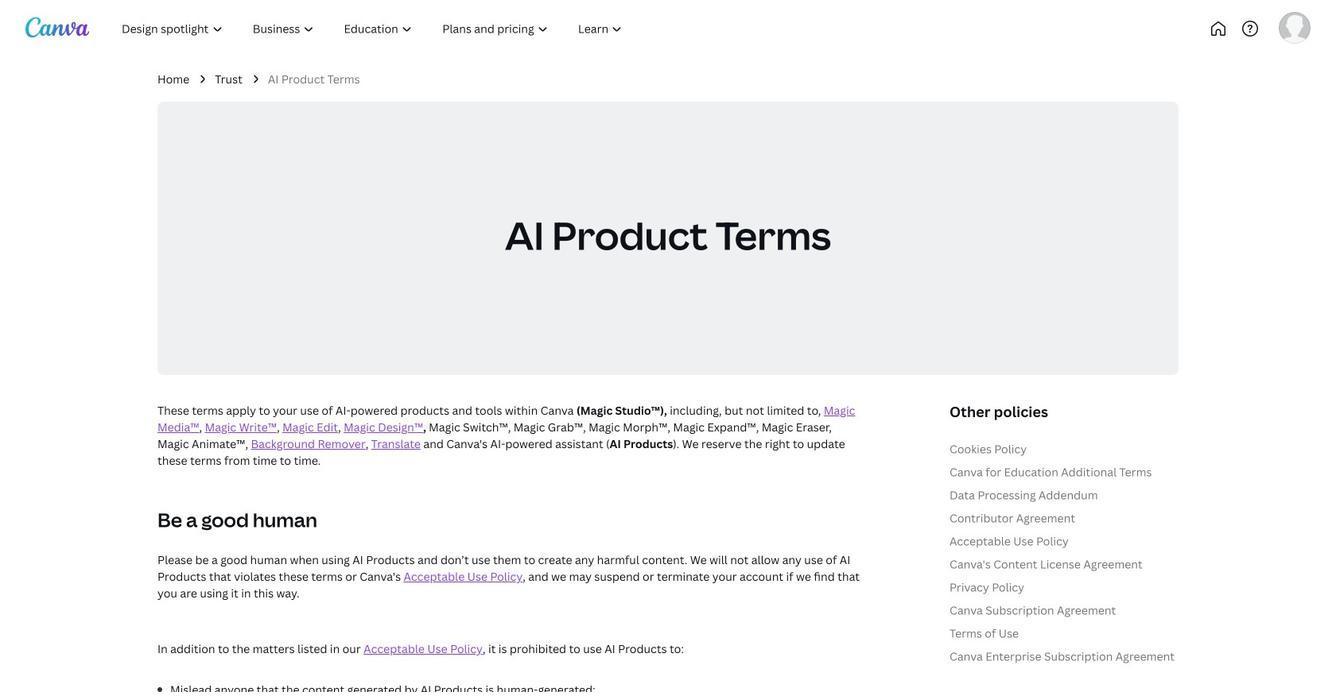 Task type: locate. For each thing, give the bounding box(es) containing it.
top level navigation element
[[108, 13, 690, 45]]



Task type: vqa. For each thing, say whether or not it's contained in the screenshot.
the top level navigation element
yes



